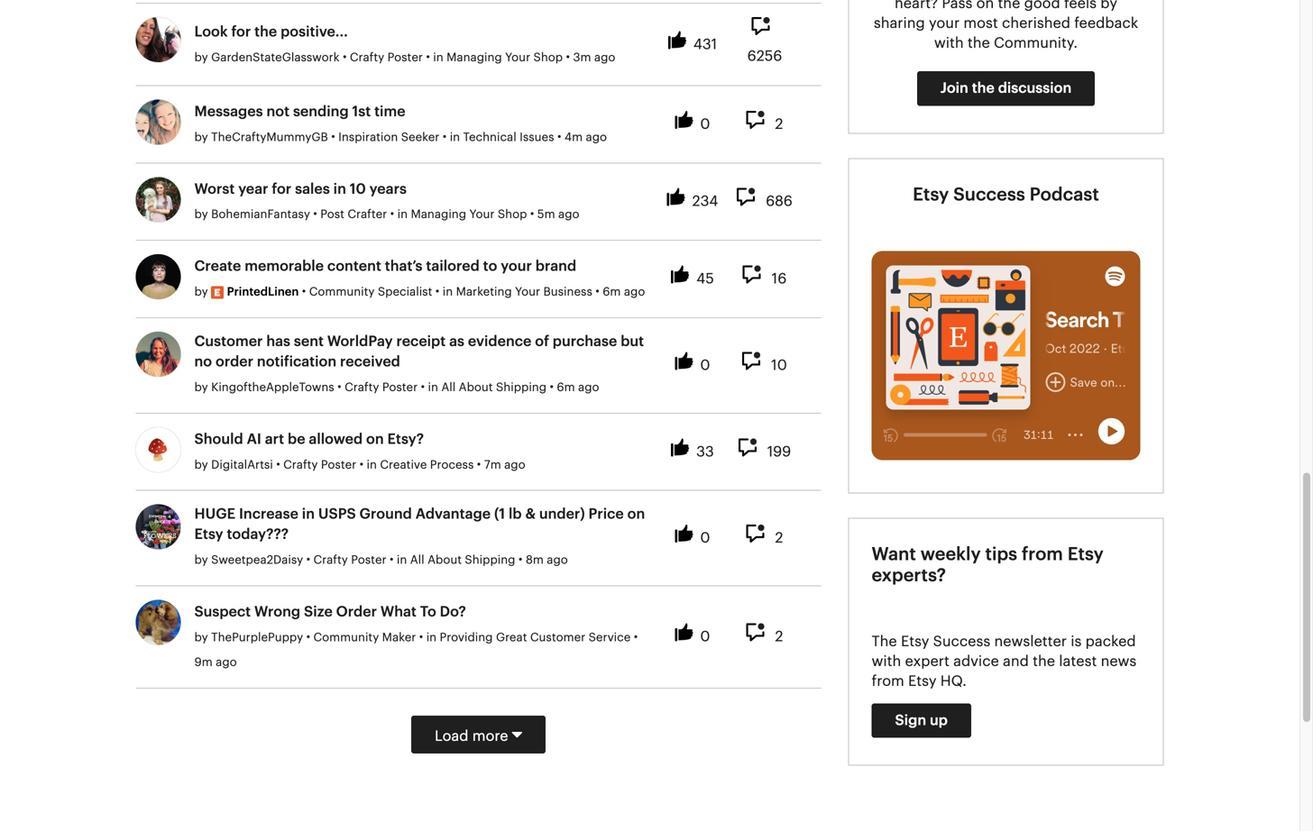 Task type: describe. For each thing, give the bounding box(es) containing it.
kingoftheappletowns link
[[211, 378, 334, 398]]

community maker
[[313, 632, 419, 644]]

under)
[[539, 508, 585, 522]]

686 Replies text field
[[766, 195, 793, 214]]

shipping for (1
[[465, 555, 516, 567]]

2 for suspect wrong size order what to do?
[[775, 630, 783, 645]]

tips
[[985, 546, 1018, 564]]

order
[[216, 355, 254, 369]]

expert
[[905, 655, 950, 669]]

8m
[[526, 555, 544, 567]]

0 vertical spatial success
[[954, 186, 1026, 204]]

from inside want weekly tips from etsy experts?
[[1022, 546, 1063, 564]]

by sweetpea2daisy
[[194, 555, 303, 567]]

managing your shop link for look for the positive...
[[447, 52, 563, 63]]

allowed
[[309, 432, 363, 447]]

in for worldpay
[[428, 382, 438, 394]]

in for be
[[367, 459, 377, 471]]

thepurplepuppy
[[211, 632, 303, 644]]

kingoftheappletowns
[[211, 382, 334, 394]]

crafty for be
[[283, 459, 318, 471]]

marketing your business link
[[456, 286, 593, 298]]

experts?
[[872, 567, 946, 585]]

6m for brand
[[603, 286, 621, 298]]

huge increase in usps ground advantage (1 lb & under) price on etsy today???
[[194, 508, 645, 542]]

bohemianfantasy
[[211, 209, 310, 221]]

686
[[766, 195, 793, 209]]

has
[[266, 335, 290, 349]]

is
[[1071, 635, 1082, 649]]

6m ago for brand
[[603, 286, 645, 298]]

great
[[496, 632, 527, 644]]

0 text field for messages not sending 1st time
[[700, 117, 710, 136]]

16
[[772, 272, 787, 286]]

creative
[[380, 459, 427, 471]]

customer inside the customer has sent worldpay receipt as evidence of purchase but no order notification received
[[194, 335, 263, 349]]

purchase
[[553, 335, 617, 349]]

1 horizontal spatial the
[[972, 81, 995, 96]]

0 vertical spatial 10
[[350, 182, 366, 196]]

providing
[[440, 632, 493, 644]]

what
[[381, 605, 417, 620]]

etsy?
[[387, 432, 424, 447]]

notification
[[257, 355, 337, 369]]

process
[[430, 459, 474, 471]]

all for advantage
[[410, 555, 425, 567]]

replies image for 2
[[746, 624, 773, 645]]

your for worst year for sales in 10 years
[[470, 209, 495, 221]]

post crafter
[[320, 209, 390, 221]]

crafty poster for positive...
[[350, 52, 426, 63]]

in for usps
[[397, 555, 407, 567]]

suspect wrong size order what to do? link
[[194, 603, 466, 623]]

weekly
[[921, 546, 981, 564]]

16 Replies text field
[[772, 272, 787, 291]]

5m
[[537, 209, 555, 221]]

replies image for (1
[[746, 525, 773, 546]]

(1
[[494, 508, 505, 522]]

that's
[[385, 259, 423, 274]]

technical
[[463, 132, 517, 143]]

0 for messages not sending 1st time
[[700, 117, 710, 132]]

9m
[[194, 657, 213, 669]]

suspect wrong size order what to do?
[[194, 605, 466, 620]]

post
[[320, 209, 345, 221]]

messages
[[194, 105, 263, 119]]

thecraftymummygb image
[[136, 100, 181, 145]]

community for content
[[309, 286, 375, 298]]

memorable
[[245, 259, 324, 274]]

load more button
[[411, 716, 546, 754]]

likes image for 6256
[[668, 31, 691, 52]]

by kingoftheappletowns
[[194, 382, 334, 394]]

evidence
[[468, 335, 532, 349]]

sending
[[293, 105, 349, 119]]

replies image for etsy?
[[739, 439, 765, 459]]

sweetpea2daisy image
[[136, 505, 181, 550]]

gardenstateglasswork image
[[136, 17, 181, 62]]

sign
[[895, 714, 927, 728]]

5m ago
[[537, 209, 580, 221]]

received
[[340, 355, 400, 369]]

order
[[336, 605, 377, 620]]

year
[[238, 182, 268, 196]]

look for the positive...
[[194, 25, 348, 39]]

newsletter
[[995, 635, 1067, 649]]

by thecraftymummygb
[[194, 132, 328, 143]]

success inside the etsy success newsletter is packed with expert advice and the latest news from etsy hq.
[[933, 635, 991, 649]]

on inside huge increase in usps ground advantage (1 lb & under) price on etsy today???
[[628, 508, 645, 522]]

replies image for years
[[737, 188, 763, 209]]

by bohemianfantasy
[[194, 209, 310, 221]]

by for look for the positive...
[[194, 52, 208, 63]]

printedlinen link
[[227, 282, 299, 303]]

usps
[[318, 508, 356, 522]]

ago for look for the positive...
[[594, 52, 616, 63]]

0 for suspect wrong size order what to do?
[[700, 630, 710, 645]]

likes image for 2
[[675, 525, 698, 546]]

2 for huge increase in usps ground advantage (1 lb & under) price on etsy today???
[[775, 531, 783, 546]]

printedlinen image
[[136, 255, 181, 300]]

431 Likes text field
[[693, 37, 717, 56]]

2 vertical spatial your
[[515, 286, 540, 298]]

by for messages not sending 1st time
[[194, 132, 208, 143]]

news
[[1101, 655, 1137, 669]]

poster for usps
[[351, 555, 387, 567]]

all about shipping link for as
[[441, 382, 547, 394]]

messages not sending 1st time link
[[194, 102, 406, 122]]

your
[[501, 259, 532, 274]]

want
[[872, 546, 916, 564]]

the
[[872, 635, 897, 649]]

1 vertical spatial customer
[[530, 632, 586, 644]]

worst year for sales in 10 years
[[194, 182, 407, 196]]

not
[[267, 105, 290, 119]]

ago for messages not sending 1st time
[[586, 132, 607, 143]]

messages not sending 1st time
[[194, 105, 406, 119]]

likes image for 10
[[675, 352, 698, 373]]

etsy success podcast heading
[[913, 186, 1099, 204]]

create memorable content that's tailored to your brand link
[[194, 257, 577, 277]]

lb
[[509, 508, 522, 522]]

shipping for evidence
[[496, 382, 547, 394]]

3m ago
[[573, 52, 616, 63]]

etsy inside want weekly tips from etsy experts?
[[1068, 546, 1104, 564]]

ground
[[360, 508, 412, 522]]

want weekly tips from etsy experts? heading
[[872, 546, 1104, 585]]

price
[[589, 508, 624, 522]]

431
[[693, 37, 717, 52]]

maker
[[382, 632, 416, 644]]

7m
[[484, 459, 501, 471]]

about for advantage
[[428, 555, 462, 567]]

inspiration
[[338, 132, 398, 143]]

your for look for the positive...
[[505, 52, 531, 63]]

poster for worldpay
[[382, 382, 418, 394]]

advantage
[[416, 508, 491, 522]]

want weekly tips from etsy experts?
[[872, 546, 1104, 585]]

business
[[544, 286, 593, 298]]

community specialist image
[[211, 287, 224, 299]]

by gardenstateglasswork
[[194, 52, 340, 63]]

crafty poster for usps
[[313, 555, 390, 567]]

wrong
[[254, 605, 300, 620]]

6256
[[748, 49, 782, 64]]

1 horizontal spatial for
[[272, 182, 292, 196]]

brand
[[536, 259, 577, 274]]



Task type: vqa. For each thing, say whether or not it's contained in the screenshot.
THEPURPLEPUPPY
yes



Task type: locate. For each thing, give the bounding box(es) containing it.
1 2 from the top
[[775, 117, 783, 132]]

likes image left 33
[[671, 439, 694, 459]]

1 vertical spatial community
[[313, 632, 379, 644]]

likes image left the 234
[[667, 188, 690, 209]]

by for customer has sent worldpay receipt as evidence of purchase but no order notification received
[[194, 382, 208, 394]]

1 vertical spatial 2 replies text field
[[775, 630, 783, 649]]

crafty poster down should ai art be allowed on etsy? link
[[283, 459, 360, 471]]

1 vertical spatial on
[[628, 508, 645, 522]]

replies image left 2 text box
[[746, 111, 773, 132]]

thepurplepuppy image
[[136, 600, 181, 645]]

in up post
[[333, 182, 346, 196]]

0 vertical spatial community
[[309, 286, 375, 298]]

digitalartsi link
[[211, 455, 273, 475]]

no
[[194, 355, 212, 369]]

1 vertical spatial 0 text field
[[700, 358, 710, 377]]

poster down received
[[382, 382, 418, 394]]

in down 'customer has sent worldpay receipt as evidence of purchase but no order notification received' 'link'
[[428, 382, 438, 394]]

by down huge
[[194, 555, 208, 567]]

the down newsletter
[[1033, 655, 1055, 669]]

likes image left "431"
[[668, 31, 691, 52]]

in down huge increase in usps ground advantage (1 lb & under) price on etsy today???
[[397, 555, 407, 567]]

managing
[[447, 52, 502, 63], [411, 209, 466, 221]]

ago right 4m
[[586, 132, 607, 143]]

2 by from the top
[[194, 132, 208, 143]]

1 vertical spatial the
[[972, 81, 995, 96]]

sent
[[294, 335, 324, 349]]

0 horizontal spatial customer
[[194, 335, 263, 349]]

ago for worst year for sales in 10 years
[[558, 209, 580, 221]]

1 vertical spatial shipping
[[465, 555, 516, 567]]

2 replies text field for huge increase in usps ground advantage (1 lb & under) price on etsy today???
[[775, 531, 783, 550]]

ago right 8m
[[547, 555, 568, 567]]

0 horizontal spatial from
[[872, 675, 905, 689]]

6m down purchase
[[557, 382, 575, 394]]

sales
[[295, 182, 330, 196]]

about for as
[[459, 382, 493, 394]]

time
[[374, 105, 406, 119]]

0 vertical spatial from
[[1022, 546, 1063, 564]]

content
[[327, 259, 381, 274]]

ago right 7m
[[504, 459, 526, 471]]

7 by from the top
[[194, 555, 208, 567]]

create memorable content that's tailored to your brand
[[194, 259, 577, 274]]

your up to
[[470, 209, 495, 221]]

from down the with
[[872, 675, 905, 689]]

2 2 from the top
[[775, 531, 783, 546]]

1 0 text field from the top
[[700, 117, 710, 136]]

shop
[[534, 52, 563, 63], [498, 209, 527, 221]]

likes image for should ai art be allowed on etsy?
[[671, 439, 694, 459]]

10 Replies text field
[[771, 358, 787, 377]]

0 vertical spatial 6m ago
[[603, 286, 645, 298]]

customer right great
[[530, 632, 586, 644]]

managing your shop link for worst year for sales in 10 years
[[411, 209, 527, 221]]

6m ago
[[603, 286, 645, 298], [557, 382, 599, 394]]

0 vertical spatial replies image
[[743, 352, 769, 373]]

1 vertical spatial all about shipping link
[[410, 555, 516, 567]]

all down 'customer has sent worldpay receipt as evidence of purchase but no order notification received' 'link'
[[441, 382, 456, 394]]

look
[[194, 25, 228, 39]]

for
[[231, 25, 251, 39], [272, 182, 292, 196]]

your down your
[[515, 286, 540, 298]]

sign up link
[[872, 704, 971, 738]]

all for as
[[441, 382, 456, 394]]

likes image for messages not sending 1st time
[[675, 111, 698, 132]]

1 vertical spatial about
[[428, 555, 462, 567]]

replies image for your
[[743, 266, 769, 286]]

6m ago down purchase
[[557, 382, 599, 394]]

the up by gardenstateglasswork
[[255, 25, 277, 39]]

crafty poster up time
[[350, 52, 426, 63]]

likes image left 45
[[671, 266, 694, 286]]

replies image left 16
[[743, 266, 769, 286]]

45 Likes text field
[[697, 272, 714, 291]]

all about shipping link for advantage
[[410, 555, 516, 567]]

in for 1st
[[450, 132, 460, 143]]

0 text field
[[700, 117, 710, 136], [700, 358, 710, 377], [700, 630, 710, 649]]

crafty down usps
[[313, 555, 348, 567]]

in managing your shop up in technical issues
[[433, 52, 563, 63]]

poster for positive...
[[388, 52, 423, 63]]

0 horizontal spatial 6m ago
[[557, 382, 599, 394]]

technical issues link
[[463, 132, 554, 143]]

likes image left 0 text field
[[675, 525, 698, 546]]

1 by from the top
[[194, 52, 208, 63]]

in providing great customer service
[[426, 632, 631, 644]]

crafty poster for worldpay
[[345, 382, 421, 394]]

managing up technical at the top left of page
[[447, 52, 502, 63]]

0 horizontal spatial shop
[[498, 209, 527, 221]]

6m ago up but
[[603, 286, 645, 298]]

bohemianfantasy image
[[136, 177, 181, 222]]

2 vertical spatial likes image
[[675, 624, 698, 645]]

0 vertical spatial customer
[[194, 335, 263, 349]]

ago right '9m'
[[216, 657, 237, 669]]

0 vertical spatial shop
[[534, 52, 563, 63]]

marketing
[[456, 286, 512, 298]]

huge
[[194, 508, 236, 522]]

in up "seeker"
[[433, 52, 444, 63]]

ago for huge increase in usps ground advantage (1 lb & under) price on etsy today???
[[547, 555, 568, 567]]

0 vertical spatial managing
[[447, 52, 502, 63]]

in all about shipping down advantage
[[397, 555, 516, 567]]

1 horizontal spatial from
[[1022, 546, 1063, 564]]

1 vertical spatial your
[[470, 209, 495, 221]]

45
[[697, 272, 714, 286]]

community for size
[[313, 632, 379, 644]]

etsy success podcast
[[913, 186, 1099, 204]]

1 horizontal spatial on
[[628, 508, 645, 522]]

ago for suspect wrong size order what to do?
[[216, 657, 237, 669]]

more
[[472, 730, 508, 744]]

crafty up 1st
[[350, 52, 384, 63]]

0 horizontal spatial 10
[[350, 182, 366, 196]]

as
[[449, 335, 465, 349]]

6 by from the top
[[194, 459, 208, 471]]

by down worst
[[194, 209, 208, 221]]

0 horizontal spatial on
[[366, 432, 384, 447]]

latest
[[1059, 655, 1097, 669]]

managing for look for the positive...
[[447, 52, 502, 63]]

years
[[370, 182, 407, 196]]

199 Replies text field
[[767, 445, 791, 464]]

1 vertical spatial managing
[[411, 209, 466, 221]]

but
[[621, 335, 644, 349]]

worst
[[194, 182, 235, 196]]

in all about shipping for as
[[428, 382, 547, 394]]

2 0 from the top
[[700, 358, 710, 373]]

poster down 'allowed'
[[321, 459, 356, 471]]

crafty poster for be
[[283, 459, 360, 471]]

5 by from the top
[[194, 382, 208, 394]]

6m for of
[[557, 382, 575, 394]]

3 0 from the top
[[700, 531, 710, 546]]

from right the tips
[[1022, 546, 1063, 564]]

on left etsy?
[[366, 432, 384, 447]]

in all about shipping for advantage
[[397, 555, 516, 567]]

community down content
[[309, 286, 375, 298]]

poster down ground
[[351, 555, 387, 567]]

0 horizontal spatial 6m
[[557, 382, 575, 394]]

2 Replies text field
[[775, 531, 783, 550], [775, 630, 783, 649]]

replies image right 0 text field
[[746, 525, 773, 546]]

0 vertical spatial the
[[255, 25, 277, 39]]

sign up
[[895, 714, 948, 728]]

in managing your shop up tailored
[[397, 209, 527, 221]]

crafty for usps
[[313, 555, 348, 567]]

of
[[535, 335, 549, 349]]

ago for customer has sent worldpay receipt as evidence of purchase but no order notification received
[[578, 382, 599, 394]]

poster for be
[[321, 459, 356, 471]]

1 horizontal spatial 10
[[771, 358, 787, 373]]

the inside the etsy success newsletter is packed with expert advice and the latest news from etsy hq.
[[1033, 655, 1055, 669]]

success left podcast
[[954, 186, 1026, 204]]

1 horizontal spatial 6m ago
[[603, 286, 645, 298]]

2 for messages not sending 1st time
[[775, 117, 783, 132]]

digitalartsi
[[211, 459, 273, 471]]

printedlinen
[[227, 286, 299, 298]]

3 0 text field from the top
[[700, 630, 710, 649]]

2 Replies text field
[[775, 117, 783, 136]]

1 vertical spatial in managing your shop
[[397, 209, 527, 221]]

by for should ai art be allowed on etsy?
[[194, 459, 208, 471]]

podcast
[[1030, 186, 1099, 204]]

7m ago
[[484, 459, 526, 471]]

in for sales
[[397, 209, 408, 221]]

in all about shipping down the evidence
[[428, 382, 547, 394]]

ago right 3m
[[594, 52, 616, 63]]

0 text field
[[700, 531, 710, 550]]

gardenstateglasswork
[[211, 52, 340, 63]]

0 horizontal spatial the
[[255, 25, 277, 39]]

1 vertical spatial for
[[272, 182, 292, 196]]

size
[[304, 605, 333, 620]]

all about shipping link down the evidence
[[441, 382, 547, 394]]

1 vertical spatial in all about shipping
[[397, 555, 516, 567]]

0 vertical spatial 0 text field
[[700, 117, 710, 136]]

crafty for worldpay
[[345, 382, 379, 394]]

1 horizontal spatial 6m
[[603, 286, 621, 298]]

likes image for suspect wrong size order what to do?
[[675, 624, 698, 645]]

hq.
[[941, 675, 967, 689]]

2 replies text field for suspect wrong size order what to do?
[[775, 630, 783, 649]]

by thepurplepuppy
[[194, 632, 303, 644]]

in inside huge increase in usps ground advantage (1 lb & under) price on etsy today???
[[302, 508, 315, 522]]

in creative process
[[367, 459, 474, 471]]

1 vertical spatial all
[[410, 555, 425, 567]]

0 horizontal spatial for
[[231, 25, 251, 39]]

providing great customer service link
[[440, 632, 631, 644]]

by for worst year for sales in 10 years
[[194, 209, 208, 221]]

1 vertical spatial shop
[[498, 209, 527, 221]]

0 vertical spatial 2 replies text field
[[775, 531, 783, 550]]

the etsy success newsletter is packed with expert advice and the latest news from etsy hq.
[[872, 635, 1137, 689]]

specialist
[[378, 286, 432, 298]]

about down 'huge increase in usps ground advantage (1 lb & under) price on etsy today???' link
[[428, 555, 462, 567]]

tailored
[[426, 259, 480, 274]]

likes image
[[675, 111, 698, 132], [671, 439, 694, 459], [675, 624, 698, 645]]

all
[[441, 382, 456, 394], [410, 555, 425, 567]]

etsy inside huge increase in usps ground advantage (1 lb & under) price on etsy today???
[[194, 528, 223, 542]]

0 vertical spatial shipping
[[496, 382, 547, 394]]

on
[[366, 432, 384, 447], [628, 508, 645, 522]]

replies image
[[752, 17, 778, 38], [746, 111, 773, 132], [737, 188, 763, 209], [743, 266, 769, 286], [739, 439, 765, 459], [746, 525, 773, 546]]

1 vertical spatial 6m
[[557, 382, 575, 394]]

replies image left 686
[[737, 188, 763, 209]]

by for suspect wrong size order what to do?
[[194, 632, 208, 644]]

in managing your shop for worst year for sales in 10 years
[[397, 209, 527, 221]]

community down order
[[313, 632, 379, 644]]

0 vertical spatial on
[[366, 432, 384, 447]]

replies image up 6256
[[752, 17, 778, 38]]

by down look at top left
[[194, 52, 208, 63]]

0 vertical spatial about
[[459, 382, 493, 394]]

likes image
[[668, 31, 691, 52], [667, 188, 690, 209], [671, 266, 694, 286], [675, 352, 698, 373], [675, 525, 698, 546]]

in right "seeker"
[[450, 132, 460, 143]]

by down create
[[194, 286, 211, 298]]

4m ago
[[565, 132, 607, 143]]

1 vertical spatial likes image
[[671, 439, 694, 459]]

in for order
[[426, 632, 437, 644]]

thecraftymummygb link
[[211, 128, 328, 148]]

likes image right service
[[675, 624, 698, 645]]

ago up but
[[624, 286, 645, 298]]

in down years
[[397, 209, 408, 221]]

be
[[288, 432, 305, 447]]

10
[[350, 182, 366, 196], [771, 358, 787, 373]]

huge increase in usps ground advantage (1 lb & under) price on etsy today??? link
[[194, 505, 650, 545]]

1 vertical spatial 2
[[775, 531, 783, 546]]

4 0 from the top
[[700, 630, 710, 645]]

community
[[309, 286, 375, 298], [313, 632, 379, 644]]

ago for create memorable content that's tailored to your brand
[[624, 286, 645, 298]]

ago down purchase
[[578, 382, 599, 394]]

replies image for 10
[[743, 352, 769, 373]]

2 vertical spatial 0 text field
[[700, 630, 710, 649]]

0 for huge increase in usps ground advantage (1 lb & under) price on etsy today???
[[700, 531, 710, 546]]

0 vertical spatial 6m
[[603, 286, 621, 298]]

4m
[[565, 132, 583, 143]]

join the discussion link
[[917, 71, 1095, 106]]

by down no
[[194, 382, 208, 394]]

0 vertical spatial in managing your shop
[[433, 52, 563, 63]]

in left usps
[[302, 508, 315, 522]]

3m
[[573, 52, 591, 63]]

to
[[420, 605, 436, 620]]

join
[[941, 81, 969, 96]]

2 0 text field from the top
[[700, 358, 710, 377]]

managing your shop link left 3m
[[447, 52, 563, 63]]

issues
[[520, 132, 554, 143]]

1 horizontal spatial customer
[[530, 632, 586, 644]]

managing up tailored
[[411, 209, 466, 221]]

ago for should ai art be allowed on etsy?
[[504, 459, 526, 471]]

1 horizontal spatial all
[[441, 382, 456, 394]]

about
[[459, 382, 493, 394], [428, 555, 462, 567]]

should
[[194, 432, 243, 447]]

today???
[[227, 528, 289, 542]]

3 2 from the top
[[775, 630, 783, 645]]

all down huge increase in usps ground advantage (1 lb & under) price on etsy today???
[[410, 555, 425, 567]]

by up '9m'
[[194, 632, 208, 644]]

for right year
[[272, 182, 292, 196]]

1 vertical spatial replies image
[[746, 624, 773, 645]]

community specialist
[[309, 286, 436, 298]]

shop for worst year for sales in 10 years
[[498, 209, 527, 221]]

1 vertical spatial from
[[872, 675, 905, 689]]

0 vertical spatial managing your shop link
[[447, 52, 563, 63]]

0 vertical spatial 2
[[775, 117, 783, 132]]

3 by from the top
[[194, 209, 208, 221]]

in down tailored
[[443, 286, 453, 298]]

0 horizontal spatial all
[[410, 555, 425, 567]]

crafty poster
[[350, 52, 426, 63], [345, 382, 421, 394], [283, 459, 360, 471], [313, 555, 390, 567]]

sweetpea2daisy
[[211, 555, 303, 567]]

0 vertical spatial all about shipping link
[[441, 382, 547, 394]]

replies image
[[743, 352, 769, 373], [746, 624, 773, 645]]

managing for worst year for sales in 10 years
[[411, 209, 466, 221]]

in for positive...
[[433, 52, 444, 63]]

0 vertical spatial for
[[231, 25, 251, 39]]

gardenstateglasswork link
[[211, 48, 340, 68]]

234 Likes text field
[[692, 195, 718, 214]]

1 vertical spatial managing your shop link
[[411, 209, 527, 221]]

0 vertical spatial your
[[505, 52, 531, 63]]

1 2 replies text field from the top
[[775, 531, 783, 550]]

crafty for positive...
[[350, 52, 384, 63]]

receipt
[[396, 335, 446, 349]]

2 2 replies text field from the top
[[775, 630, 783, 649]]

crafty poster down usps
[[313, 555, 390, 567]]

likes image for 686
[[667, 188, 690, 209]]

service
[[589, 632, 631, 644]]

about down as
[[459, 382, 493, 394]]

shop for look for the positive...
[[534, 52, 563, 63]]

inspiration seeker
[[338, 132, 443, 143]]

1 0 from the top
[[700, 117, 710, 132]]

shipping left 8m
[[465, 555, 516, 567]]

shop left '5m'
[[498, 209, 527, 221]]

crafty down "be"
[[283, 459, 318, 471]]

the right join on the right top of page
[[972, 81, 995, 96]]

shop left 3m
[[534, 52, 563, 63]]

crafty
[[350, 52, 384, 63], [345, 382, 379, 394], [283, 459, 318, 471], [313, 555, 348, 567]]

likes image for 16
[[671, 266, 694, 286]]

6m right business
[[603, 286, 621, 298]]

by digitalartsi
[[194, 459, 273, 471]]

with
[[872, 655, 901, 669]]

1 vertical spatial 10
[[771, 358, 787, 373]]

10 up post crafter
[[350, 182, 366, 196]]

crafty down received
[[345, 382, 379, 394]]

crafter
[[348, 209, 387, 221]]

from inside the etsy success newsletter is packed with expert advice and the latest news from etsy hq.
[[872, 675, 905, 689]]

2 horizontal spatial the
[[1033, 655, 1055, 669]]

&
[[525, 508, 536, 522]]

0 text field for suspect wrong size order what to do?
[[700, 630, 710, 649]]

by down should
[[194, 459, 208, 471]]

managing your shop link up tailored
[[411, 209, 527, 221]]

ago right '5m'
[[558, 209, 580, 221]]

bohemianfantasy link
[[211, 205, 310, 225]]

in managing your shop for look for the positive...
[[433, 52, 563, 63]]

on right "price"
[[628, 508, 645, 522]]

1 horizontal spatial shop
[[534, 52, 563, 63]]

likes image down "45" text box
[[675, 352, 698, 373]]

discussion
[[998, 81, 1072, 96]]

for right look at top left
[[231, 25, 251, 39]]

managing your shop link
[[447, 52, 563, 63], [411, 209, 527, 221]]

0 text field for customer has sent worldpay receipt as evidence of purchase but no order notification received
[[700, 358, 710, 377]]

likes image down 431 text box
[[675, 111, 698, 132]]

your
[[505, 52, 531, 63], [470, 209, 495, 221], [515, 286, 540, 298]]

crafty poster down received
[[345, 382, 421, 394]]

8 by from the top
[[194, 632, 208, 644]]

replies image left 199
[[739, 439, 765, 459]]

2 vertical spatial 2
[[775, 630, 783, 645]]

poster up time
[[388, 52, 423, 63]]

1 vertical spatial success
[[933, 635, 991, 649]]

worldpay
[[327, 335, 393, 349]]

shipping down "of"
[[496, 382, 547, 394]]

customer
[[194, 335, 263, 349], [530, 632, 586, 644]]

customer up order
[[194, 335, 263, 349]]

create
[[194, 259, 241, 274]]

0 vertical spatial all
[[441, 382, 456, 394]]

2 vertical spatial the
[[1033, 655, 1055, 669]]

success up advice at the bottom of page
[[933, 635, 991, 649]]

1 vertical spatial 6m ago
[[557, 382, 599, 394]]

by for huge increase in usps ground advantage (1 lb & under) price on etsy today???
[[194, 555, 208, 567]]

in left creative
[[367, 459, 377, 471]]

the
[[255, 25, 277, 39], [972, 81, 995, 96], [1033, 655, 1055, 669]]

in down to
[[426, 632, 437, 644]]

0 vertical spatial likes image
[[675, 111, 698, 132]]

0 for customer has sent worldpay receipt as evidence of purchase but no order notification received
[[700, 358, 710, 373]]

digitalartsi image
[[136, 427, 181, 473]]

your left 3m
[[505, 52, 531, 63]]

should ai art be allowed on etsy? link
[[194, 430, 424, 450]]

6256 Replies text field
[[748, 49, 782, 68]]

by down messages
[[194, 132, 208, 143]]

10 down "16" text field
[[771, 358, 787, 373]]

to
[[483, 259, 497, 274]]

all about shipping link down advantage
[[410, 555, 516, 567]]

4 by from the top
[[194, 286, 211, 298]]

kingoftheappletowns image
[[136, 332, 181, 377]]

6m ago for of
[[557, 382, 599, 394]]

33 Likes text field
[[697, 445, 714, 464]]

0 vertical spatial in all about shipping
[[428, 382, 547, 394]]



